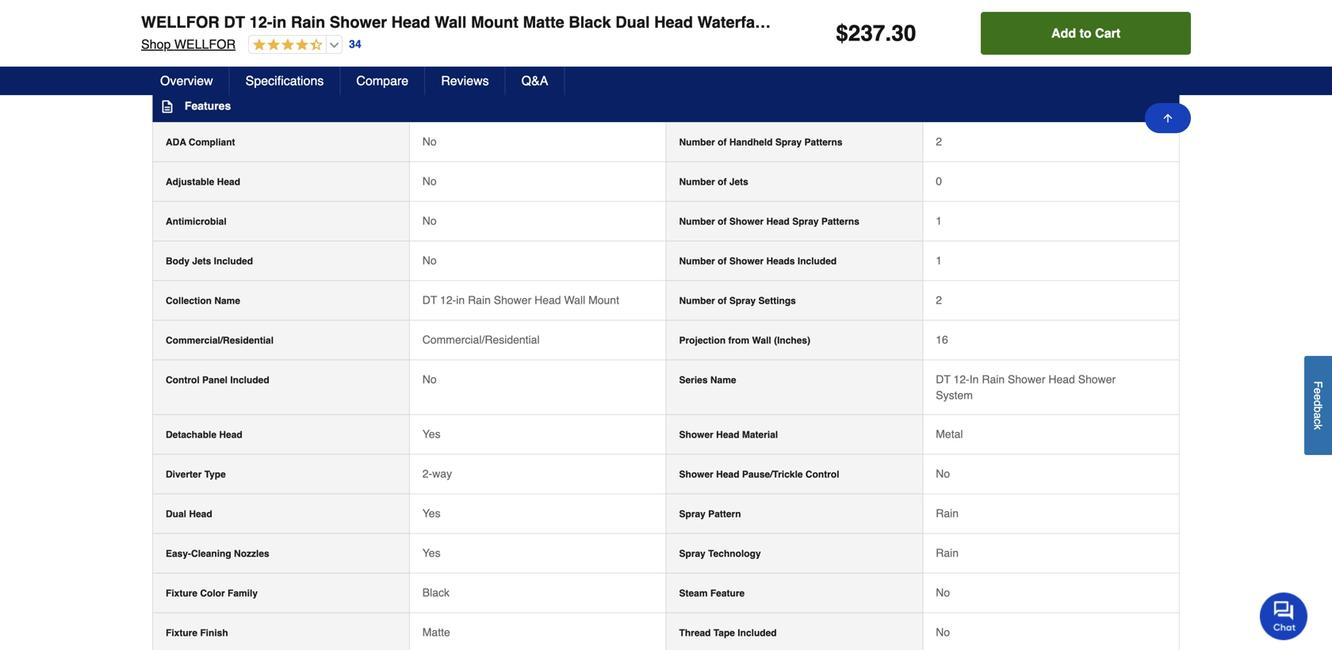 Task type: locate. For each thing, give the bounding box(es) containing it.
1 vertical spatial mount
[[589, 294, 619, 306]]

1 vertical spatial fixture
[[166, 628, 197, 639]]

fixture for black
[[166, 588, 197, 599]]

1 number from the top
[[679, 137, 715, 148]]

1 vertical spatial handheld
[[729, 137, 773, 148]]

1 vertical spatial dt
[[422, 294, 437, 306]]

0 horizontal spatial in
[[809, 13, 823, 31]]

jets down number of handheld spray patterns
[[729, 176, 749, 187]]

dt inside dt 12-in rain shower head shower system
[[936, 373, 951, 386]]

0 vertical spatial dt
[[224, 13, 245, 31]]

overview
[[160, 73, 213, 88]]

2 for dt 12-in rain shower head wall mount
[[936, 294, 942, 306]]

dt for dt 12-in rain shower head wall mount
[[422, 294, 437, 306]]

wall
[[435, 13, 467, 31], [564, 294, 585, 306], [752, 335, 771, 346]]

mount
[[471, 13, 519, 31], [589, 294, 619, 306]]

control right pause/trickle
[[806, 469, 840, 480]]

jets right body
[[192, 256, 211, 267]]

12- for dt 12-in rain shower head shower system
[[954, 373, 970, 386]]

$
[[836, 21, 848, 46]]

(inches) down settings
[[774, 335, 811, 346]]

1 horizontal spatial handheld
[[729, 137, 773, 148]]

black
[[569, 13, 611, 31], [422, 586, 450, 599]]

1 vertical spatial 1
[[936, 254, 942, 267]]

0 vertical spatial (inches)
[[318, 32, 355, 43]]

0 vertical spatial diverter
[[1090, 13, 1150, 31]]

3 of from the top
[[718, 216, 727, 227]]

included right the panel
[[230, 375, 269, 386]]

$ 237 . 30
[[836, 21, 916, 46]]

0 vertical spatial 2-
[[1042, 13, 1056, 31]]

16
[[936, 333, 948, 346]]

1 horizontal spatial jets
[[729, 176, 749, 187]]

of down number of handheld spray patterns
[[718, 176, 727, 187]]

1 vertical spatial yes
[[422, 507, 441, 520]]

0 horizontal spatial (inches)
[[318, 32, 355, 43]]

in
[[809, 13, 823, 31], [970, 373, 979, 386]]

2 2 from the top
[[936, 294, 942, 306]]

material
[[742, 429, 778, 440]]

1 horizontal spatial commercial/residential
[[422, 333, 540, 346]]

shower
[[330, 13, 387, 31], [827, 13, 885, 31], [212, 32, 246, 43], [729, 216, 764, 227], [729, 256, 764, 267], [494, 294, 532, 306], [1008, 373, 1046, 386], [1078, 373, 1116, 386], [679, 429, 714, 440], [679, 469, 714, 480]]

0 vertical spatial black
[[569, 13, 611, 31]]

of up number of spray settings
[[718, 256, 727, 267]]

jets
[[729, 176, 749, 187], [192, 256, 211, 267]]

0 vertical spatial 2
[[936, 135, 942, 148]]

0 horizontal spatial matte
[[422, 626, 450, 639]]

valve
[[1154, 13, 1195, 31]]

number up number of jets
[[679, 137, 715, 148]]

1 vertical spatial wellfor
[[174, 37, 236, 52]]

e
[[1312, 388, 1325, 394], [1312, 394, 1325, 400]]

2 up 16
[[936, 294, 942, 306]]

2 fixture from the top
[[166, 628, 197, 639]]

way
[[1056, 13, 1086, 31], [432, 467, 452, 480]]

of down number of jets
[[718, 216, 727, 227]]

head
[[391, 13, 430, 31], [654, 13, 693, 31], [249, 32, 272, 43], [217, 176, 240, 187], [766, 216, 790, 227], [535, 294, 561, 306], [1049, 373, 1075, 386], [219, 429, 242, 440], [716, 429, 740, 440], [716, 469, 740, 480], [189, 509, 212, 520]]

number down number of jets
[[679, 216, 715, 227]]

2 vertical spatial dt
[[936, 373, 951, 386]]

number for number of jets
[[679, 176, 715, 187]]

head inside dt 12-in rain shower head shower system
[[1049, 373, 1075, 386]]

spray
[[775, 137, 802, 148], [792, 216, 819, 227], [729, 295, 756, 306], [679, 509, 706, 520], [679, 548, 706, 559]]

2 horizontal spatial wall
[[752, 335, 771, 346]]

1 horizontal spatial wall
[[564, 294, 585, 306]]

system
[[945, 13, 1001, 31], [936, 389, 973, 402]]

0 vertical spatial wellfor
[[141, 13, 220, 31]]

1 horizontal spatial dual
[[616, 13, 650, 31]]

included right 'tape'
[[738, 628, 777, 639]]

0 vertical spatial fixture
[[166, 588, 197, 599]]

1 vertical spatial matte
[[422, 626, 450, 639]]

3 yes from the top
[[422, 547, 441, 559]]

control panel included
[[166, 375, 269, 386]]

of up number of jets
[[718, 137, 727, 148]]

system up metal
[[936, 389, 973, 402]]

2 horizontal spatial dt
[[936, 373, 951, 386]]

fixture left color
[[166, 588, 197, 599]]

5 number from the top
[[679, 295, 715, 306]]

2 number from the top
[[679, 176, 715, 187]]

1
[[936, 214, 942, 227], [936, 254, 942, 267]]

4 number from the top
[[679, 256, 715, 267]]

no
[[422, 135, 437, 148], [422, 175, 437, 187], [422, 214, 437, 227], [422, 254, 437, 267], [422, 373, 437, 386], [936, 467, 950, 480], [936, 586, 950, 599], [936, 626, 950, 639]]

2
[[936, 135, 942, 148], [936, 294, 942, 306]]

3 number from the top
[[679, 216, 715, 227]]

0 vertical spatial way
[[1056, 13, 1086, 31]]

0 vertical spatial patterns
[[805, 137, 843, 148]]

2 up '0' at the top right of page
[[936, 135, 942, 148]]

antimicrobial
[[166, 216, 227, 227]]

detachable
[[166, 429, 217, 440]]

1 horizontal spatial 2-
[[1042, 13, 1056, 31]]

number for number of handheld spray patterns
[[679, 137, 715, 148]]

included
[[1199, 13, 1265, 31], [214, 256, 253, 267], [798, 256, 837, 267], [230, 375, 269, 386], [738, 628, 777, 639]]

q&a
[[522, 73, 548, 88]]

1 vertical spatial in
[[456, 294, 465, 306]]

0 vertical spatial in
[[809, 13, 823, 31]]

0 horizontal spatial in
[[272, 13, 287, 31]]

1 vertical spatial way
[[432, 467, 452, 480]]

chat invite button image
[[1260, 592, 1309, 640]]

12-
[[250, 13, 272, 31], [440, 294, 456, 306], [954, 373, 970, 386]]

arrow up image
[[1162, 112, 1175, 125]]

name right series
[[710, 375, 736, 386]]

system left with at the top right
[[945, 13, 1001, 31]]

rain
[[291, 13, 325, 31], [468, 294, 491, 306], [982, 373, 1005, 386], [936, 507, 959, 520], [936, 547, 959, 559]]

number of handheld spray patterns
[[679, 137, 843, 148]]

reviews button
[[425, 67, 506, 95]]

system inside dt 12-in rain shower head shower system
[[936, 389, 973, 402]]

series name
[[679, 375, 736, 386]]

pattern
[[708, 509, 741, 520]]

patterns
[[805, 137, 843, 148], [821, 216, 860, 227]]

34
[[349, 38, 361, 50]]

1 yes from the top
[[422, 428, 441, 440]]

0 horizontal spatial 12-
[[250, 13, 272, 31]]

rain inside dt 12-in rain shower head shower system
[[982, 373, 1005, 386]]

type
[[204, 469, 226, 480]]

dual
[[616, 13, 650, 31], [166, 509, 186, 520]]

name for collection name
[[214, 295, 240, 306]]

detachable head
[[166, 429, 242, 440]]

1 horizontal spatial name
[[710, 375, 736, 386]]

1 fixture from the top
[[166, 588, 197, 599]]

30
[[892, 21, 916, 46]]

projection from wall (inches)
[[679, 335, 811, 346]]

2 1 from the top
[[936, 254, 942, 267]]

1 2 from the top
[[936, 135, 942, 148]]

tape
[[714, 628, 735, 639]]

fixture left finish
[[166, 628, 197, 639]]

included right valve
[[1199, 13, 1265, 31]]

0 vertical spatial matte
[[523, 13, 564, 31]]

included for thread tape included
[[738, 628, 777, 639]]

commercial/residential
[[422, 333, 540, 346], [166, 335, 274, 346]]

2 vertical spatial yes
[[422, 547, 441, 559]]

1 vertical spatial black
[[422, 586, 450, 599]]

1 vertical spatial in
[[970, 373, 979, 386]]

2 horizontal spatial 12-
[[954, 373, 970, 386]]

number down number of handheld spray patterns
[[679, 176, 715, 187]]

yes for detachable head
[[422, 428, 441, 440]]

0 vertical spatial name
[[214, 295, 240, 306]]

fixture color family
[[166, 588, 258, 599]]

0 horizontal spatial way
[[432, 467, 452, 480]]

nozzles
[[234, 548, 269, 559]]

number up number of spray settings
[[679, 256, 715, 267]]

add to cart button
[[981, 12, 1191, 55]]

1 vertical spatial diverter
[[166, 469, 202, 480]]

0 horizontal spatial mount
[[471, 13, 519, 31]]

overview button
[[144, 67, 230, 95]]

1 vertical spatial system
[[936, 389, 973, 402]]

1 horizontal spatial control
[[806, 469, 840, 480]]

1 horizontal spatial dt
[[422, 294, 437, 306]]

ada
[[166, 137, 186, 148]]

(inches)
[[318, 32, 355, 43], [774, 335, 811, 346]]

number
[[679, 137, 715, 148], [679, 176, 715, 187], [679, 216, 715, 227], [679, 256, 715, 267], [679, 295, 715, 306]]

cart
[[1095, 26, 1121, 40]]

e up the d
[[1312, 388, 1325, 394]]

wellfor up shop wellfor at the top left of the page
[[141, 13, 220, 31]]

1 vertical spatial name
[[710, 375, 736, 386]]

shower head pause/trickle control
[[679, 469, 840, 480]]

0 horizontal spatial jets
[[192, 256, 211, 267]]

steam
[[679, 588, 708, 599]]

1 vertical spatial patterns
[[821, 216, 860, 227]]

handheld up overview
[[166, 32, 209, 43]]

2 vertical spatial wall
[[752, 335, 771, 346]]

0 horizontal spatial diverter
[[166, 469, 202, 480]]

control left the panel
[[166, 375, 200, 386]]

1 horizontal spatial in
[[970, 373, 979, 386]]

a
[[1312, 413, 1325, 419]]

2-
[[1042, 13, 1056, 31], [422, 467, 432, 480]]

in inside dt 12-in rain shower head shower system
[[970, 373, 979, 386]]

0 vertical spatial in
[[272, 13, 287, 31]]

0 vertical spatial 1
[[936, 214, 942, 227]]

0 vertical spatial control
[[166, 375, 200, 386]]

0 horizontal spatial commercial/residential
[[166, 335, 274, 346]]

easy-cleaning nozzles
[[166, 548, 269, 559]]

diverter left "type"
[[166, 469, 202, 480]]

commercial/residential down dt 12-in rain shower head wall mount at the left top
[[422, 333, 540, 346]]

1 horizontal spatial matte
[[523, 13, 564, 31]]

e up b
[[1312, 394, 1325, 400]]

name
[[214, 295, 240, 306], [710, 375, 736, 386]]

compliant
[[189, 137, 235, 148]]

specifications
[[246, 73, 324, 88]]

wellfor up overview
[[174, 37, 236, 52]]

handheld shower head diameter (inches)
[[166, 32, 355, 43]]

2 of from the top
[[718, 176, 727, 187]]

1 vertical spatial 12-
[[440, 294, 456, 306]]

number for number of spray settings
[[679, 295, 715, 306]]

1 horizontal spatial way
[[1056, 13, 1086, 31]]

0 horizontal spatial wall
[[435, 13, 467, 31]]

1 horizontal spatial in
[[456, 294, 465, 306]]

diameter
[[275, 32, 315, 43]]

0 horizontal spatial dt
[[224, 13, 245, 31]]

number up projection
[[679, 295, 715, 306]]

0 vertical spatial yes
[[422, 428, 441, 440]]

included right heads
[[798, 256, 837, 267]]

included up the collection name at the top left
[[214, 256, 253, 267]]

12- inside dt 12-in rain shower head shower system
[[954, 373, 970, 386]]

matte
[[523, 13, 564, 31], [422, 626, 450, 639]]

0 horizontal spatial handheld
[[166, 32, 209, 43]]

diverter
[[1090, 13, 1150, 31], [166, 469, 202, 480]]

1 horizontal spatial mount
[[589, 294, 619, 306]]

diverter left valve
[[1090, 13, 1150, 31]]

of up projection
[[718, 295, 727, 306]]

1 vertical spatial dual
[[166, 509, 186, 520]]

of for number of jets
[[718, 176, 727, 187]]

1 horizontal spatial (inches)
[[774, 335, 811, 346]]

included for body jets included
[[214, 256, 253, 267]]

1 1 from the top
[[936, 214, 942, 227]]

shower head material
[[679, 429, 778, 440]]

commercial/residential up control panel included
[[166, 335, 274, 346]]

b
[[1312, 407, 1325, 413]]

of for number of spray settings
[[718, 295, 727, 306]]

2 yes from the top
[[422, 507, 441, 520]]

2 vertical spatial 12-
[[954, 373, 970, 386]]

1 vertical spatial wall
[[564, 294, 585, 306]]

.
[[885, 21, 892, 46]]

handheld up number of jets
[[729, 137, 773, 148]]

1 horizontal spatial 12-
[[440, 294, 456, 306]]

of
[[718, 137, 727, 148], [718, 176, 727, 187], [718, 216, 727, 227], [718, 256, 727, 267], [718, 295, 727, 306]]

notes image
[[161, 100, 174, 113]]

in
[[272, 13, 287, 31], [456, 294, 465, 306]]

control
[[166, 375, 200, 386], [806, 469, 840, 480]]

1 vertical spatial 2
[[936, 294, 942, 306]]

name right collection
[[214, 295, 240, 306]]

1 for number of shower heads included
[[936, 254, 942, 267]]

0 vertical spatial dual
[[616, 13, 650, 31]]

0 horizontal spatial name
[[214, 295, 240, 306]]

1 vertical spatial 2-
[[422, 467, 432, 480]]

1 of from the top
[[718, 137, 727, 148]]

0 horizontal spatial black
[[422, 586, 450, 599]]

(inches) right diameter
[[318, 32, 355, 43]]

4 of from the top
[[718, 256, 727, 267]]

5 of from the top
[[718, 295, 727, 306]]



Task type: vqa. For each thing, say whether or not it's contained in the screenshot.


Task type: describe. For each thing, give the bounding box(es) containing it.
1 vertical spatial control
[[806, 469, 840, 480]]

0
[[936, 175, 942, 187]]

ada compliant
[[166, 137, 235, 148]]

0 vertical spatial mount
[[471, 13, 519, 31]]

built-
[[768, 13, 809, 31]]

f e e d b a c k button
[[1305, 356, 1332, 455]]

faucet
[[889, 13, 940, 31]]

1 vertical spatial (inches)
[[774, 335, 811, 346]]

spray pattern
[[679, 509, 741, 520]]

to
[[1080, 26, 1092, 40]]

q&a button
[[506, 67, 565, 95]]

family
[[228, 588, 258, 599]]

0 vertical spatial 12-
[[250, 13, 272, 31]]

adjustable head
[[166, 176, 240, 187]]

specifications button
[[230, 67, 341, 95]]

thread tape included
[[679, 628, 777, 639]]

projection
[[679, 335, 726, 346]]

0 vertical spatial wall
[[435, 13, 467, 31]]

237
[[848, 21, 885, 46]]

from
[[728, 335, 750, 346]]

k
[[1312, 424, 1325, 430]]

waterfall
[[698, 13, 764, 31]]

dt 12-in rain shower head wall mount
[[422, 294, 619, 306]]

d
[[1312, 400, 1325, 407]]

f
[[1312, 381, 1325, 388]]

shop
[[141, 37, 171, 52]]

body
[[166, 256, 190, 267]]

2-way
[[422, 467, 452, 480]]

yes for dual head
[[422, 507, 441, 520]]

steam feature
[[679, 588, 745, 599]]

0 horizontal spatial dual
[[166, 509, 186, 520]]

1 horizontal spatial black
[[569, 13, 611, 31]]

number of spray settings
[[679, 295, 796, 306]]

name for series name
[[710, 375, 736, 386]]

cleaning
[[191, 548, 231, 559]]

technology
[[708, 548, 761, 559]]

2 for no
[[936, 135, 942, 148]]

features
[[185, 99, 231, 112]]

0 vertical spatial handheld
[[166, 32, 209, 43]]

2 e from the top
[[1312, 394, 1325, 400]]

0 horizontal spatial 2-
[[422, 467, 432, 480]]

add
[[1052, 26, 1076, 40]]

fixture for matte
[[166, 628, 197, 639]]

1 for number of shower head spray patterns
[[936, 214, 942, 227]]

panel
[[202, 375, 228, 386]]

add to cart
[[1052, 26, 1121, 40]]

with
[[1005, 13, 1037, 31]]

number for number of shower heads included
[[679, 256, 715, 267]]

of for number of handheld spray patterns
[[718, 137, 727, 148]]

series
[[679, 375, 708, 386]]

4.4 stars image
[[249, 38, 323, 53]]

1 horizontal spatial diverter
[[1090, 13, 1150, 31]]

thread
[[679, 628, 711, 639]]

dt for dt 12-in rain shower head shower system
[[936, 373, 951, 386]]

1 e from the top
[[1312, 388, 1325, 394]]

collection name
[[166, 295, 240, 306]]

compare button
[[341, 67, 425, 95]]

0 horizontal spatial control
[[166, 375, 200, 386]]

f e e d b a c k
[[1312, 381, 1325, 430]]

settings
[[759, 295, 796, 306]]

adjustable
[[166, 176, 214, 187]]

dual head
[[166, 509, 212, 520]]

number of shower heads included
[[679, 256, 837, 267]]

diverter type
[[166, 469, 226, 480]]

number for number of shower head spray patterns
[[679, 216, 715, 227]]

wellfor dt 12-in rain shower head wall mount matte black dual head waterfall built-in shower faucet system with 2-way diverter valve included
[[141, 13, 1265, 31]]

12- for dt 12-in rain shower head wall mount
[[440, 294, 456, 306]]

1 vertical spatial jets
[[192, 256, 211, 267]]

reviews
[[441, 73, 489, 88]]

compare
[[356, 73, 409, 88]]

body jets included
[[166, 256, 253, 267]]

heads
[[766, 256, 795, 267]]

finish
[[200, 628, 228, 639]]

yes for easy-cleaning nozzles
[[422, 547, 441, 559]]

0 vertical spatial system
[[945, 13, 1001, 31]]

color
[[200, 588, 225, 599]]

spray technology
[[679, 548, 761, 559]]

metal
[[936, 428, 963, 440]]

number of shower head spray patterns
[[679, 216, 860, 227]]

feature
[[710, 588, 745, 599]]

c
[[1312, 419, 1325, 424]]

0 vertical spatial jets
[[729, 176, 749, 187]]

of for number of shower heads included
[[718, 256, 727, 267]]

easy-
[[166, 548, 191, 559]]

collection
[[166, 295, 212, 306]]

included for control panel included
[[230, 375, 269, 386]]

fixture finish
[[166, 628, 228, 639]]

number of jets
[[679, 176, 749, 187]]

pause/trickle
[[742, 469, 803, 480]]

of for number of shower head spray patterns
[[718, 216, 727, 227]]

shop wellfor
[[141, 37, 236, 52]]

dt 12-in rain shower head shower system
[[936, 373, 1116, 402]]



